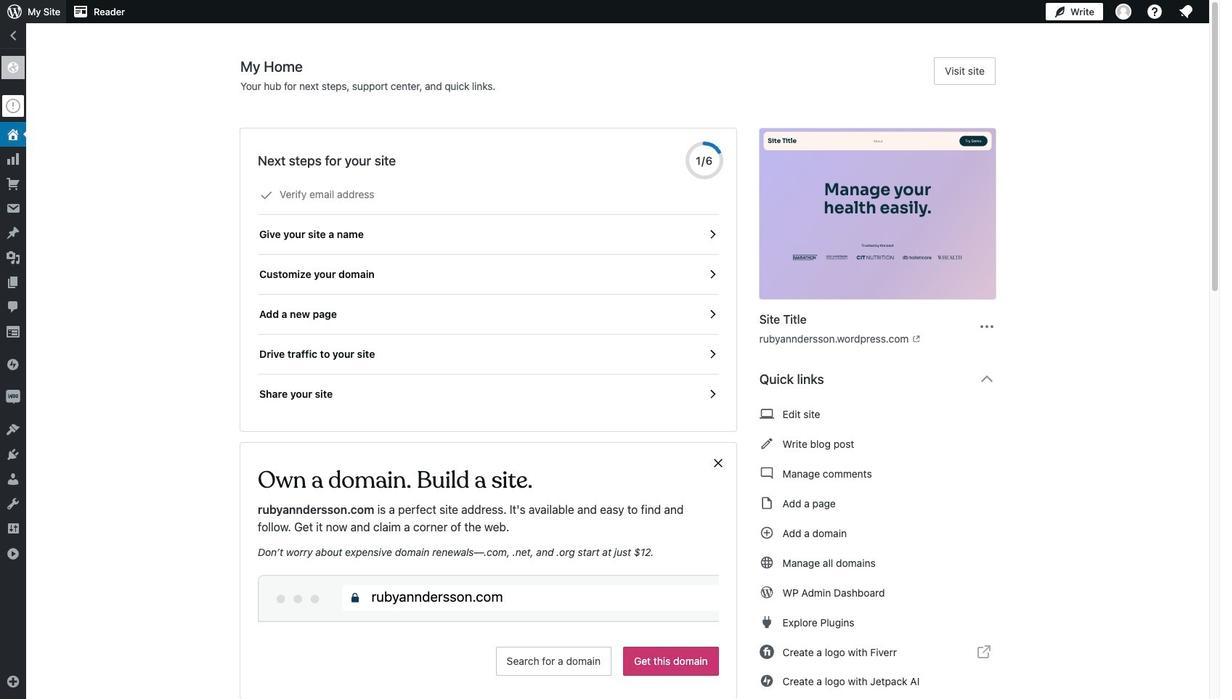 Task type: vqa. For each thing, say whether or not it's contained in the screenshot.
My Profile image
yes



Task type: locate. For each thing, give the bounding box(es) containing it.
0 vertical spatial task enabled image
[[706, 228, 719, 241]]

launchpad checklist element
[[258, 175, 719, 414]]

task enabled image
[[706, 228, 719, 241], [706, 268, 719, 281], [706, 388, 719, 401]]

laptop image
[[759, 405, 774, 423]]

mode_comment image
[[759, 465, 774, 482]]

task enabled image
[[706, 308, 719, 321], [706, 348, 719, 361]]

insert_drive_file image
[[759, 495, 774, 512]]

1 task enabled image from the top
[[706, 308, 719, 321]]

main content
[[240, 57, 1007, 699]]

progress bar
[[685, 142, 723, 179]]

1 vertical spatial img image
[[6, 390, 20, 405]]

edit image
[[759, 435, 774, 452]]

img image
[[6, 357, 20, 372], [6, 390, 20, 405]]

1 vertical spatial task enabled image
[[706, 348, 719, 361]]

0 vertical spatial task enabled image
[[706, 308, 719, 321]]

manage your notifications image
[[1177, 3, 1195, 20]]

2 vertical spatial task enabled image
[[706, 388, 719, 401]]

1 task enabled image from the top
[[706, 228, 719, 241]]

0 vertical spatial img image
[[6, 357, 20, 372]]

help image
[[1146, 3, 1163, 20]]

1 vertical spatial task enabled image
[[706, 268, 719, 281]]

3 task enabled image from the top
[[706, 388, 719, 401]]



Task type: describe. For each thing, give the bounding box(es) containing it.
dismiss domain name promotion image
[[711, 455, 725, 472]]

more options for site site title image
[[978, 318, 996, 335]]

2 task enabled image from the top
[[706, 348, 719, 361]]

2 img image from the top
[[6, 390, 20, 405]]

my profile image
[[1116, 4, 1132, 20]]

2 task enabled image from the top
[[706, 268, 719, 281]]

1 img image from the top
[[6, 357, 20, 372]]



